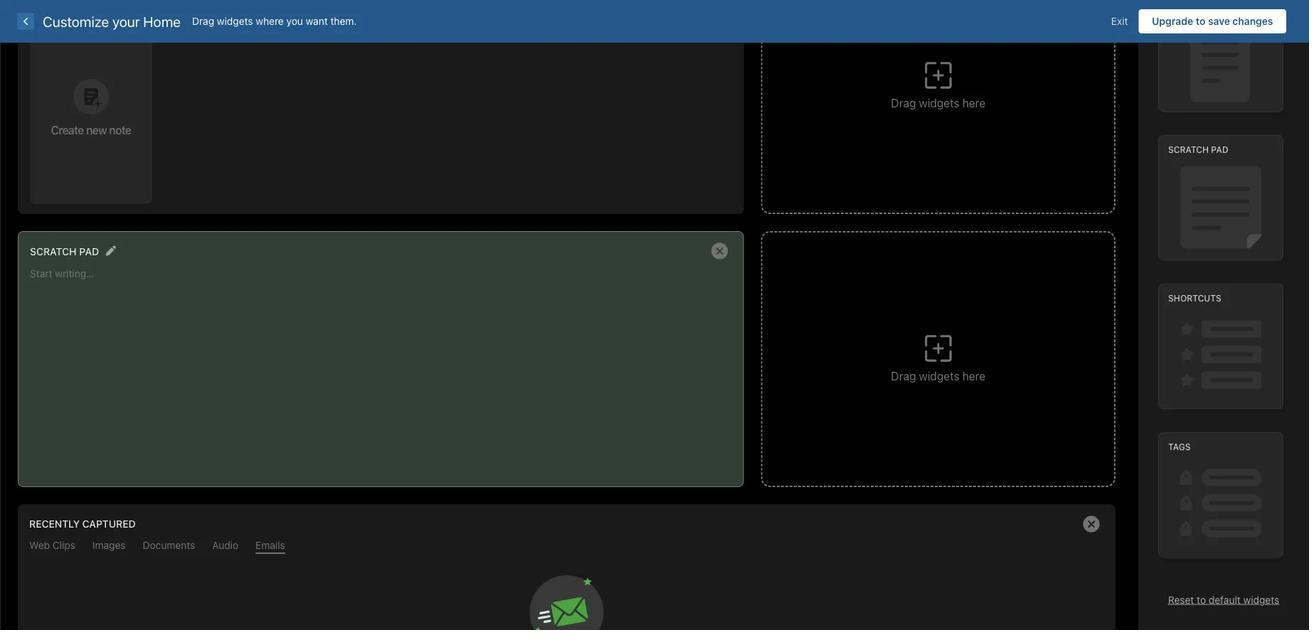 Task type: describe. For each thing, give the bounding box(es) containing it.
customize
[[43, 13, 109, 30]]

want
[[306, 15, 328, 27]]

save
[[1208, 15, 1230, 27]]

tags
[[1168, 442, 1191, 452]]

exit button
[[1101, 9, 1139, 33]]

upgrade to save changes
[[1152, 15, 1273, 27]]

you
[[286, 15, 303, 27]]

reset to default widgets
[[1168, 594, 1279, 606]]

to for upgrade
[[1196, 15, 1205, 27]]

reset
[[1168, 594, 1194, 606]]

upgrade
[[1152, 15, 1193, 27]]

exit
[[1111, 15, 1128, 27]]

to for reset
[[1197, 594, 1206, 606]]

1 horizontal spatial scratch
[[1168, 145, 1209, 155]]

scratch inside button
[[30, 246, 77, 257]]

2 vertical spatial drag
[[891, 370, 916, 383]]

1 drag widgets here from the top
[[891, 96, 985, 110]]

upgrade to save changes button
[[1139, 9, 1286, 33]]

shortcuts
[[1168, 294, 1221, 304]]



Task type: locate. For each thing, give the bounding box(es) containing it.
2 here from the top
[[962, 370, 985, 383]]

0 vertical spatial scratch
[[1168, 145, 1209, 155]]

0 vertical spatial drag widgets here
[[891, 96, 985, 110]]

0 vertical spatial here
[[962, 96, 985, 110]]

1 vertical spatial drag
[[891, 96, 916, 110]]

1 here from the top
[[962, 96, 985, 110]]

them.
[[330, 15, 357, 27]]

to right the reset
[[1197, 594, 1206, 606]]

here
[[962, 96, 985, 110], [962, 370, 985, 383]]

your
[[112, 13, 140, 30]]

0 vertical spatial scratch pad
[[1168, 145, 1229, 155]]

0 vertical spatial to
[[1196, 15, 1205, 27]]

default
[[1209, 594, 1241, 606]]

drag widgets where you want them.
[[192, 15, 357, 27]]

0 horizontal spatial pad
[[79, 246, 99, 257]]

home
[[143, 13, 181, 30]]

remove image
[[706, 237, 734, 265]]

widgets
[[217, 15, 253, 27], [919, 96, 960, 110], [919, 370, 960, 383], [1243, 594, 1279, 606]]

1 vertical spatial here
[[962, 370, 985, 383]]

scratch pad button
[[30, 242, 99, 260]]

1 vertical spatial to
[[1197, 594, 1206, 606]]

1 horizontal spatial scratch pad
[[1168, 145, 1229, 155]]

changes
[[1233, 15, 1273, 27]]

1 vertical spatial scratch pad
[[30, 246, 99, 257]]

where
[[256, 15, 284, 27]]

to left save
[[1196, 15, 1205, 27]]

1 vertical spatial scratch
[[30, 246, 77, 257]]

2 drag widgets here from the top
[[891, 370, 985, 383]]

1 vertical spatial pad
[[79, 246, 99, 257]]

scratch pad
[[1168, 145, 1229, 155], [30, 246, 99, 257]]

0 horizontal spatial scratch
[[30, 246, 77, 257]]

1 vertical spatial drag widgets here
[[891, 370, 985, 383]]

0 vertical spatial drag
[[192, 15, 214, 27]]

0 vertical spatial pad
[[1211, 145, 1229, 155]]

customize your home
[[43, 13, 181, 30]]

to
[[1196, 15, 1205, 27], [1197, 594, 1206, 606]]

reset to default widgets button
[[1168, 594, 1279, 606]]

drag
[[192, 15, 214, 27], [891, 96, 916, 110], [891, 370, 916, 383]]

drag widgets here
[[891, 96, 985, 110], [891, 370, 985, 383]]

pad
[[1211, 145, 1229, 155], [79, 246, 99, 257]]

0 horizontal spatial scratch pad
[[30, 246, 99, 257]]

scratch
[[1168, 145, 1209, 155], [30, 246, 77, 257]]

1 horizontal spatial pad
[[1211, 145, 1229, 155]]

edit widget title image
[[105, 246, 116, 256]]

remove image
[[1077, 510, 1106, 539]]

to inside 'button'
[[1196, 15, 1205, 27]]

pad inside button
[[79, 246, 99, 257]]



Task type: vqa. For each thing, say whether or not it's contained in the screenshot.
the Account field
no



